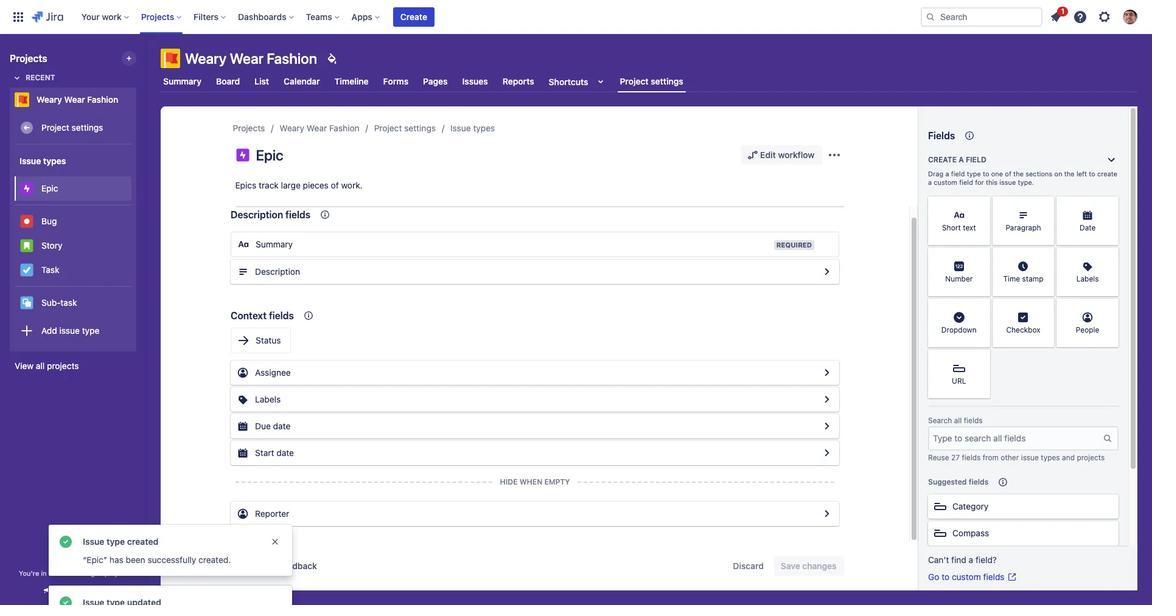 Task type: vqa. For each thing, say whether or not it's contained in the screenshot.
the rightmost link
no



Task type: locate. For each thing, give the bounding box(es) containing it.
weary wear fashion link
[[10, 88, 131, 112], [280, 121, 360, 136]]

description down epics
[[231, 209, 283, 220]]

0 vertical spatial projects
[[141, 11, 174, 22]]

types down issues link on the top left of the page
[[473, 123, 495, 133]]

to right left
[[1089, 170, 1096, 178]]

add issue type image
[[19, 324, 34, 338]]

give feedback button down 'dismiss' icon
[[235, 557, 324, 576]]

issue types
[[450, 123, 495, 133], [19, 156, 66, 166]]

and
[[1062, 453, 1075, 463]]

fashion left add to starred icon
[[87, 94, 118, 105]]

0 vertical spatial create
[[400, 11, 427, 22]]

weary wear fashion down 'recent'
[[37, 94, 118, 105]]

issue down one
[[1000, 178, 1016, 186]]

start date button
[[231, 441, 839, 466]]

add to starred image
[[133, 93, 147, 107]]

fields left more information about the suggested fields 'icon'
[[969, 478, 989, 487]]

recent
[[26, 73, 55, 82]]

1 horizontal spatial projects
[[141, 11, 174, 22]]

primary element
[[7, 0, 921, 34]]

shortcuts
[[549, 76, 588, 87]]

paragraph
[[1006, 224, 1041, 233]]

sidebar navigation image
[[133, 49, 159, 73]]

type down 'sub-task' link
[[82, 325, 99, 336]]

work
[[102, 11, 122, 22]]

open field configuration image inside the reporter button
[[820, 507, 834, 522]]

0 horizontal spatial the
[[1013, 170, 1024, 178]]

types inside group
[[43, 156, 66, 166]]

issue inside drag a field type to one of the sections on the left to create a custom field for this issue type.
[[1000, 178, 1016, 186]]

notifications image
[[1049, 9, 1063, 24]]

you're in a team-managed project
[[19, 570, 127, 578]]

issue for group containing issue types
[[19, 156, 41, 166]]

type inside drag a field type to one of the sections on the left to create a custom field for this issue type.
[[967, 170, 981, 178]]

of right one
[[1005, 170, 1012, 178]]

1 horizontal spatial the
[[1064, 170, 1075, 178]]

projects right and
[[1077, 453, 1105, 463]]

0 horizontal spatial all
[[36, 361, 45, 371]]

0 vertical spatial feedback
[[280, 561, 317, 572]]

create inside button
[[400, 11, 427, 22]]

description inside button
[[255, 267, 300, 277]]

time
[[1003, 275, 1020, 284]]

projects link
[[233, 121, 265, 136]]

custom down can't find a field?
[[952, 572, 981, 582]]

board link
[[214, 71, 242, 93]]

0 horizontal spatial more information image
[[974, 300, 989, 315]]

fashion down timeline link
[[329, 123, 360, 133]]

1 horizontal spatial of
[[1005, 170, 1012, 178]]

banner
[[0, 0, 1152, 34]]

field up for
[[966, 155, 987, 164]]

projects for "projects" dropdown button
[[141, 11, 174, 22]]

project settings link
[[15, 116, 131, 140], [374, 121, 436, 136]]

create
[[400, 11, 427, 22], [928, 155, 957, 164]]

0 horizontal spatial give feedback button
[[35, 581, 112, 601]]

feedback down 'dismiss' icon
[[280, 561, 317, 572]]

1 vertical spatial weary
[[37, 94, 62, 105]]

weary wear fashion link down 'recent'
[[10, 88, 131, 112]]

project right shortcuts popup button on the top
[[620, 76, 649, 86]]

types for group containing issue types
[[43, 156, 66, 166]]

give down 'dismiss' icon
[[260, 561, 277, 572]]

one
[[991, 170, 1003, 178]]

labels button
[[231, 388, 839, 412]]

all for view
[[36, 361, 45, 371]]

type
[[967, 170, 981, 178], [82, 325, 99, 336], [107, 537, 125, 547]]

4 open field configuration image from the top
[[820, 507, 834, 522]]

of left work.
[[331, 180, 339, 191]]

give feedback button
[[235, 557, 324, 576], [35, 581, 112, 601]]

0 horizontal spatial of
[[331, 180, 339, 191]]

1 vertical spatial summary
[[256, 239, 293, 250]]

more information image down sections
[[1039, 198, 1053, 212]]

2 vertical spatial type
[[107, 537, 125, 547]]

1 vertical spatial create
[[928, 155, 957, 164]]

go
[[928, 572, 939, 582]]

1 vertical spatial issue
[[19, 156, 41, 166]]

this
[[986, 178, 998, 186]]

2 open field configuration image from the top
[[820, 393, 834, 407]]

sub-task link
[[15, 291, 131, 315]]

for
[[975, 178, 984, 186]]

custom inside drag a field type to one of the sections on the left to create a custom field for this issue type.
[[934, 178, 957, 186]]

1 horizontal spatial projects
[[1077, 453, 1105, 463]]

to
[[983, 170, 989, 178], [1089, 170, 1096, 178], [942, 572, 950, 582]]

give down the team-
[[54, 587, 70, 596]]

1 vertical spatial type
[[82, 325, 99, 336]]

2 vertical spatial issue
[[1021, 453, 1039, 463]]

banner containing your work
[[0, 0, 1152, 34]]

weary right projects link on the left of the page
[[280, 123, 304, 133]]

sections
[[1026, 170, 1053, 178]]

1 vertical spatial field
[[951, 170, 965, 178]]

give feedback down 'dismiss' icon
[[260, 561, 317, 572]]

reports link
[[500, 71, 537, 93]]

1 vertical spatial issue types
[[19, 156, 66, 166]]

people
[[1076, 326, 1100, 335]]

0 horizontal spatial fashion
[[87, 94, 118, 105]]

issue types up epic link
[[19, 156, 66, 166]]

jira image
[[32, 9, 63, 24], [32, 9, 63, 24]]

0 vertical spatial open field configuration image
[[820, 366, 834, 380]]

create for create
[[400, 11, 427, 22]]

fields right 27
[[962, 453, 981, 463]]

2 horizontal spatial types
[[1041, 453, 1060, 463]]

summary left board
[[163, 76, 201, 86]]

date for start date
[[277, 448, 294, 458]]

2 vertical spatial wear
[[307, 123, 327, 133]]

give feedback button down you're in a team-managed project
[[35, 581, 112, 601]]

type up has
[[107, 537, 125, 547]]

issue right other
[[1021, 453, 1039, 463]]

weary down 'recent'
[[37, 94, 62, 105]]

labels
[[1077, 275, 1099, 284], [255, 394, 281, 405]]

list
[[255, 76, 269, 86]]

open field configuration image for start date
[[820, 446, 834, 461]]

reporter
[[255, 509, 289, 519]]

edit workflow
[[760, 150, 815, 160]]

add
[[41, 325, 57, 336]]

1 open field configuration image from the top
[[820, 265, 834, 279]]

1 horizontal spatial issue
[[1000, 178, 1016, 186]]

2 horizontal spatial issue
[[450, 123, 471, 133]]

weary wear fashion
[[185, 50, 317, 67], [37, 94, 118, 105], [280, 123, 360, 133]]

feedback down managed
[[72, 587, 104, 596]]

due date button
[[231, 415, 839, 439]]

2 open field configuration image from the top
[[820, 419, 834, 434]]

1 horizontal spatial issue
[[83, 537, 104, 547]]

0 horizontal spatial issue
[[19, 156, 41, 166]]

projects right work
[[141, 11, 174, 22]]

0 vertical spatial custom
[[934, 178, 957, 186]]

2 vertical spatial weary
[[280, 123, 304, 133]]

1 horizontal spatial weary wear fashion link
[[280, 121, 360, 136]]

the up type.
[[1013, 170, 1024, 178]]

fashion up calendar
[[267, 50, 317, 67]]

task
[[61, 297, 77, 308]]

open field configuration image inside the due date button
[[820, 419, 834, 434]]

2 vertical spatial projects
[[233, 123, 265, 133]]

create right apps dropdown button
[[400, 11, 427, 22]]

to right the go at right
[[942, 572, 950, 582]]

projects up 'recent'
[[10, 53, 47, 64]]

open field configuration image for description
[[820, 265, 834, 279]]

more information about the context fields image down pieces
[[318, 208, 332, 222]]

1 vertical spatial description
[[255, 267, 300, 277]]

more options image
[[827, 148, 841, 163]]

2 horizontal spatial more information image
[[1103, 198, 1117, 212]]

more information image down create
[[1103, 198, 1117, 212]]

assignee
[[255, 368, 291, 378]]

1 vertical spatial feedback
[[72, 587, 104, 596]]

in
[[41, 570, 47, 578]]

open field configuration image inside assignee button
[[820, 366, 834, 380]]

1 vertical spatial more information about the context fields image
[[301, 309, 316, 323]]

0 vertical spatial weary
[[185, 50, 227, 67]]

0 vertical spatial wear
[[230, 50, 264, 67]]

projects up issue type icon
[[233, 123, 265, 133]]

0 vertical spatial types
[[473, 123, 495, 133]]

open field configuration image for due date
[[820, 419, 834, 434]]

fields down epics track large pieces of work. in the top left of the page
[[285, 209, 310, 220]]

0 horizontal spatial epic
[[41, 183, 58, 193]]

track
[[259, 180, 279, 191]]

sub-
[[41, 297, 61, 308]]

0 horizontal spatial summary
[[163, 76, 201, 86]]

field
[[966, 155, 987, 164], [951, 170, 965, 178], [959, 178, 973, 186]]

create project image
[[124, 54, 134, 63]]

0 horizontal spatial project settings link
[[15, 116, 131, 140]]

0 vertical spatial all
[[36, 361, 45, 371]]

tab list
[[153, 71, 1145, 93]]

more information image
[[1039, 198, 1053, 212], [1103, 198, 1117, 212], [974, 300, 989, 315]]

1 horizontal spatial all
[[954, 416, 962, 425]]

27
[[951, 453, 960, 463]]

0 horizontal spatial create
[[400, 11, 427, 22]]

set background color image
[[324, 51, 339, 66]]

field left for
[[959, 178, 973, 186]]

0 horizontal spatial types
[[43, 156, 66, 166]]

1 vertical spatial custom
[[952, 572, 981, 582]]

types left and
[[1041, 453, 1060, 463]]

weary wear fashion down calendar link
[[280, 123, 360, 133]]

issue inside group
[[19, 156, 41, 166]]

can't
[[928, 555, 949, 565]]

0 horizontal spatial wear
[[64, 94, 85, 105]]

create for create a field
[[928, 155, 957, 164]]

project down 'recent'
[[41, 122, 69, 132]]

epic right issue type icon
[[256, 147, 283, 164]]

3 open field configuration image from the top
[[820, 446, 834, 461]]

the
[[1013, 170, 1024, 178], [1064, 170, 1075, 178]]

2 horizontal spatial projects
[[233, 123, 265, 133]]

projects
[[141, 11, 174, 22], [10, 53, 47, 64], [233, 123, 265, 133]]

weary wear fashion up list
[[185, 50, 317, 67]]

1 the from the left
[[1013, 170, 1024, 178]]

hide
[[500, 478, 518, 487]]

issue right add
[[59, 325, 80, 336]]

epic up bug
[[41, 183, 58, 193]]

0 vertical spatial type
[[967, 170, 981, 178]]

description up context fields
[[255, 267, 300, 277]]

more information about the fields image
[[962, 128, 977, 143]]

1 open field configuration image from the top
[[820, 366, 834, 380]]

all right view
[[36, 361, 45, 371]]

create up drag
[[928, 155, 957, 164]]

a right find
[[969, 555, 973, 565]]

open field configuration image for labels
[[820, 393, 834, 407]]

1 vertical spatial types
[[43, 156, 66, 166]]

2 group from the top
[[15, 205, 131, 286]]

group
[[15, 145, 131, 351], [15, 205, 131, 286]]

project down forms link
[[374, 123, 402, 133]]

create
[[1097, 170, 1118, 178]]

open field configuration image inside start date button
[[820, 446, 834, 461]]

0 horizontal spatial labels
[[255, 394, 281, 405]]

project settings link down 'recent'
[[15, 116, 131, 140]]

labels inside labels button
[[255, 394, 281, 405]]

issue up "epic"
[[83, 537, 104, 547]]

drag a field type to one of the sections on the left to create a custom field for this issue type.
[[928, 170, 1118, 186]]

apps
[[352, 11, 372, 22]]

list link
[[252, 71, 272, 93]]

bug link
[[15, 209, 131, 234]]

a down drag
[[928, 178, 932, 186]]

a right drag
[[945, 170, 949, 178]]

more information image
[[974, 198, 989, 212], [974, 249, 989, 264], [1103, 249, 1117, 264], [1039, 300, 1053, 315], [1103, 300, 1117, 315]]

weary wear fashion link down calendar link
[[280, 121, 360, 136]]

calendar link
[[281, 71, 322, 93]]

1 vertical spatial projects
[[10, 53, 47, 64]]

issue down issues link on the top left of the page
[[450, 123, 471, 133]]

custom down drag
[[934, 178, 957, 186]]

1 horizontal spatial project settings
[[374, 123, 436, 133]]

Type to search all fields text field
[[929, 428, 1103, 450]]

issue up epic link
[[19, 156, 41, 166]]

created.
[[198, 555, 231, 565]]

dismiss image
[[270, 537, 280, 547]]

more information image up dropdown
[[974, 300, 989, 315]]

field for create
[[966, 155, 987, 164]]

0 horizontal spatial more information about the context fields image
[[301, 309, 316, 323]]

2 horizontal spatial project
[[620, 76, 649, 86]]

1 horizontal spatial create
[[928, 155, 957, 164]]

projects down add issue type
[[47, 361, 79, 371]]

types up epic link
[[43, 156, 66, 166]]

1 vertical spatial all
[[954, 416, 962, 425]]

more information about the context fields image right context fields
[[301, 309, 316, 323]]

date right start
[[277, 448, 294, 458]]

more information image for people
[[1103, 300, 1117, 315]]

give feedback for the topmost give feedback button
[[260, 561, 317, 572]]

summary down description fields
[[256, 239, 293, 250]]

project settings
[[620, 76, 683, 86], [41, 122, 103, 132], [374, 123, 436, 133]]

2 horizontal spatial wear
[[307, 123, 327, 133]]

bug
[[41, 216, 57, 226]]

success image
[[58, 535, 73, 550], [58, 596, 73, 606], [58, 596, 73, 606]]

dropdown
[[941, 326, 977, 335]]

labels up due date
[[255, 394, 281, 405]]

0 vertical spatial more information about the context fields image
[[318, 208, 332, 222]]

open field configuration image
[[820, 366, 834, 380], [820, 393, 834, 407]]

status
[[256, 335, 281, 346]]

open field configuration image inside labels button
[[820, 393, 834, 407]]

project settings link down forms link
[[374, 121, 436, 136]]

add issue type button
[[15, 319, 131, 343]]

0 horizontal spatial give feedback
[[54, 587, 104, 596]]

collapse recent projects image
[[10, 71, 24, 85]]

2 vertical spatial weary wear fashion
[[280, 123, 360, 133]]

type.
[[1018, 178, 1034, 186]]

"epic"
[[83, 555, 107, 565]]

1 vertical spatial open field configuration image
[[820, 393, 834, 407]]

1 group from the top
[[15, 145, 131, 351]]

open field configuration image
[[820, 265, 834, 279], [820, 419, 834, 434], [820, 446, 834, 461], [820, 507, 834, 522]]

0 horizontal spatial project
[[41, 122, 69, 132]]

give feedback for bottom give feedback button
[[54, 587, 104, 596]]

give feedback down you're in a team-managed project
[[54, 587, 104, 596]]

epic inside epic link
[[41, 183, 58, 193]]

weary up board
[[185, 50, 227, 67]]

issues
[[462, 76, 488, 86]]

0 horizontal spatial projects
[[10, 53, 47, 64]]

0 horizontal spatial type
[[82, 325, 99, 336]]

2 horizontal spatial type
[[967, 170, 981, 178]]

text
[[963, 224, 976, 233]]

labels up 'people' on the right of page
[[1077, 275, 1099, 284]]

issue type created
[[83, 537, 159, 547]]

description
[[231, 209, 283, 220], [255, 267, 300, 277]]

0 horizontal spatial projects
[[47, 361, 79, 371]]

0 vertical spatial issue
[[1000, 178, 1016, 186]]

all right search
[[954, 416, 962, 425]]

number
[[945, 275, 973, 284]]

type up for
[[967, 170, 981, 178]]

projects inside dropdown button
[[141, 11, 174, 22]]

1 horizontal spatial more information about the context fields image
[[318, 208, 332, 222]]

to up this
[[983, 170, 989, 178]]

more information about the context fields image
[[318, 208, 332, 222], [301, 309, 316, 323]]

0 vertical spatial issue
[[450, 123, 471, 133]]

Search field
[[921, 7, 1043, 26]]

1 horizontal spatial give
[[260, 561, 277, 572]]

the right 'on'
[[1064, 170, 1075, 178]]

open field configuration image inside description button
[[820, 265, 834, 279]]

description for description
[[255, 267, 300, 277]]

board
[[216, 76, 240, 86]]

date for due date
[[273, 421, 291, 432]]

date right 'due'
[[273, 421, 291, 432]]

issue types down issues link on the top left of the page
[[450, 123, 495, 133]]

more information about the suggested fields image
[[996, 475, 1011, 490]]

give
[[260, 561, 277, 572], [54, 587, 70, 596]]

fields
[[928, 130, 955, 141]]

0 vertical spatial give
[[260, 561, 277, 572]]

field down create a field
[[951, 170, 965, 178]]

0 vertical spatial weary wear fashion
[[185, 50, 317, 67]]

1 horizontal spatial issue types
[[450, 123, 495, 133]]



Task type: describe. For each thing, give the bounding box(es) containing it.
been
[[126, 555, 145, 565]]

assignee button
[[231, 361, 839, 385]]

create button
[[393, 7, 435, 26]]

open field configuration image for reporter
[[820, 507, 834, 522]]

short
[[942, 224, 961, 233]]

context fields
[[231, 310, 294, 321]]

suggested fields
[[928, 478, 989, 487]]

help image
[[1073, 9, 1088, 24]]

group containing issue types
[[15, 145, 131, 351]]

view all projects
[[15, 361, 79, 371]]

2 vertical spatial fashion
[[329, 123, 360, 133]]

1 vertical spatial weary wear fashion link
[[280, 121, 360, 136]]

field?
[[976, 555, 997, 565]]

issue inside button
[[59, 325, 80, 336]]

0 horizontal spatial issue types
[[19, 156, 66, 166]]

1 vertical spatial of
[[331, 180, 339, 191]]

0 vertical spatial projects
[[47, 361, 79, 371]]

of inside drag a field type to one of the sections on the left to create a custom field for this issue type.
[[1005, 170, 1012, 178]]

more information image for dropdown
[[974, 300, 989, 315]]

reporter button
[[231, 502, 839, 526]]

on
[[1055, 170, 1062, 178]]

issue for issue types link
[[450, 123, 471, 133]]

2 horizontal spatial project settings
[[620, 76, 683, 86]]

types for issue types link
[[473, 123, 495, 133]]

0 vertical spatial fashion
[[267, 50, 317, 67]]

2 the from the left
[[1064, 170, 1075, 178]]

search image
[[926, 12, 936, 22]]

due date
[[255, 421, 291, 432]]

1 horizontal spatial project settings link
[[374, 121, 436, 136]]

task link
[[15, 258, 131, 282]]

when
[[520, 478, 543, 487]]

more information image for checkbox
[[1039, 300, 1053, 315]]

1 horizontal spatial summary
[[256, 239, 293, 250]]

dashboards button
[[234, 7, 299, 26]]

1 horizontal spatial project
[[374, 123, 402, 133]]

you're
[[19, 570, 39, 578]]

filters button
[[190, 7, 231, 26]]

2 vertical spatial issue
[[83, 537, 104, 547]]

create a field
[[928, 155, 987, 164]]

1 vertical spatial give
[[54, 587, 70, 596]]

your profile and settings image
[[1123, 9, 1138, 24]]

a right in
[[49, 570, 52, 578]]

hide when empty
[[500, 478, 570, 487]]

your
[[81, 11, 100, 22]]

other
[[1001, 453, 1019, 463]]

0 vertical spatial issue types
[[450, 123, 495, 133]]

epic link
[[15, 177, 131, 201]]

1 vertical spatial weary wear fashion
[[37, 94, 118, 105]]

this link will be opened in a new tab image
[[1007, 573, 1017, 582]]

1 horizontal spatial type
[[107, 537, 125, 547]]

1 horizontal spatial wear
[[230, 50, 264, 67]]

teams button
[[302, 7, 344, 26]]

shortcuts button
[[546, 71, 610, 93]]

issue type icon image
[[235, 148, 250, 163]]

more information image for labels
[[1103, 249, 1117, 264]]

your work
[[81, 11, 122, 22]]

category
[[953, 502, 989, 512]]

start date
[[255, 448, 294, 458]]

more information image for short text
[[974, 198, 989, 212]]

epics track large pieces of work.
[[235, 180, 363, 191]]

discard button
[[726, 557, 771, 576]]

0 vertical spatial summary
[[163, 76, 201, 86]]

compass button
[[928, 522, 1119, 546]]

checkbox
[[1006, 326, 1041, 335]]

search
[[928, 416, 952, 425]]

settings image
[[1097, 9, 1112, 24]]

short text
[[942, 224, 976, 233]]

1 horizontal spatial to
[[983, 170, 989, 178]]

epics
[[235, 180, 256, 191]]

a down the more information about the fields image
[[959, 155, 964, 164]]

issues link
[[460, 71, 490, 93]]

open field configuration image for assignee
[[820, 366, 834, 380]]

description for description fields
[[231, 209, 283, 220]]

fields left this link will be opened in a new tab image
[[983, 572, 1005, 582]]

reports
[[503, 76, 534, 86]]

0 horizontal spatial project settings
[[41, 122, 103, 132]]

2 horizontal spatial to
[[1089, 170, 1096, 178]]

timeline
[[335, 76, 369, 86]]

field for drag
[[951, 170, 965, 178]]

pieces
[[303, 180, 329, 191]]

start
[[255, 448, 274, 458]]

category button
[[928, 495, 1119, 519]]

view
[[15, 361, 34, 371]]

issue types link
[[450, 121, 495, 136]]

description fields
[[231, 209, 310, 220]]

has
[[110, 555, 123, 565]]

task
[[41, 265, 59, 275]]

add issue type
[[41, 325, 99, 336]]

go to custom fields
[[928, 572, 1005, 582]]

large
[[281, 180, 301, 191]]

group containing bug
[[15, 205, 131, 286]]

summary link
[[161, 71, 204, 93]]

1 horizontal spatial settings
[[404, 123, 436, 133]]

2 horizontal spatial weary
[[280, 123, 304, 133]]

find
[[951, 555, 967, 565]]

url
[[952, 377, 966, 386]]

stamp
[[1022, 275, 1044, 284]]

fields up status
[[269, 310, 294, 321]]

0 vertical spatial give feedback button
[[235, 557, 324, 576]]

managed
[[73, 570, 103, 578]]

from
[[983, 453, 999, 463]]

0 horizontal spatial to
[[942, 572, 950, 582]]

more information image for number
[[974, 249, 989, 264]]

required
[[777, 241, 812, 249]]

1 vertical spatial projects
[[1077, 453, 1105, 463]]

0 horizontal spatial weary
[[37, 94, 62, 105]]

projects for projects link on the left of the page
[[233, 123, 265, 133]]

2 horizontal spatial issue
[[1021, 453, 1039, 463]]

timeline link
[[332, 71, 371, 93]]

time stamp
[[1003, 275, 1044, 284]]

search all fields
[[928, 416, 983, 425]]

apps button
[[348, 7, 385, 26]]

teams
[[306, 11, 332, 22]]

filters
[[194, 11, 219, 22]]

discard
[[733, 561, 764, 572]]

1
[[1061, 6, 1065, 16]]

2 vertical spatial types
[[1041, 453, 1060, 463]]

pages
[[423, 76, 448, 86]]

more information image for date
[[1103, 198, 1117, 212]]

1 vertical spatial wear
[[64, 94, 85, 105]]

project
[[105, 570, 127, 578]]

your work button
[[78, 7, 134, 26]]

drag
[[928, 170, 944, 178]]

1 horizontal spatial epic
[[256, 147, 283, 164]]

due
[[255, 421, 271, 432]]

2 vertical spatial field
[[959, 178, 973, 186]]

1 vertical spatial fashion
[[87, 94, 118, 105]]

projects button
[[137, 7, 186, 26]]

1 horizontal spatial labels
[[1077, 275, 1099, 284]]

reuse 27 fields from other issue types and projects
[[928, 453, 1105, 463]]

left
[[1077, 170, 1087, 178]]

0 horizontal spatial settings
[[72, 122, 103, 132]]

appswitcher icon image
[[11, 9, 26, 24]]

team-
[[54, 570, 73, 578]]

tab list containing project settings
[[153, 71, 1145, 93]]

all for search
[[954, 416, 962, 425]]

created
[[127, 537, 159, 547]]

edit
[[760, 150, 776, 160]]

compass
[[953, 528, 989, 539]]

edit workflow button
[[741, 145, 822, 165]]

more information about the context fields image for description fields
[[318, 208, 332, 222]]

0 vertical spatial weary wear fashion link
[[10, 88, 131, 112]]

type inside button
[[82, 325, 99, 336]]

settings inside tab list
[[651, 76, 683, 86]]

forms link
[[381, 71, 411, 93]]

more information image for paragraph
[[1039, 198, 1053, 212]]

more information about the context fields image for context fields
[[301, 309, 316, 323]]

1 vertical spatial give feedback button
[[35, 581, 112, 601]]

fields right search
[[964, 416, 983, 425]]

empty
[[544, 478, 570, 487]]

"epic" has been successfully created.
[[83, 555, 231, 565]]

1 horizontal spatial weary
[[185, 50, 227, 67]]



